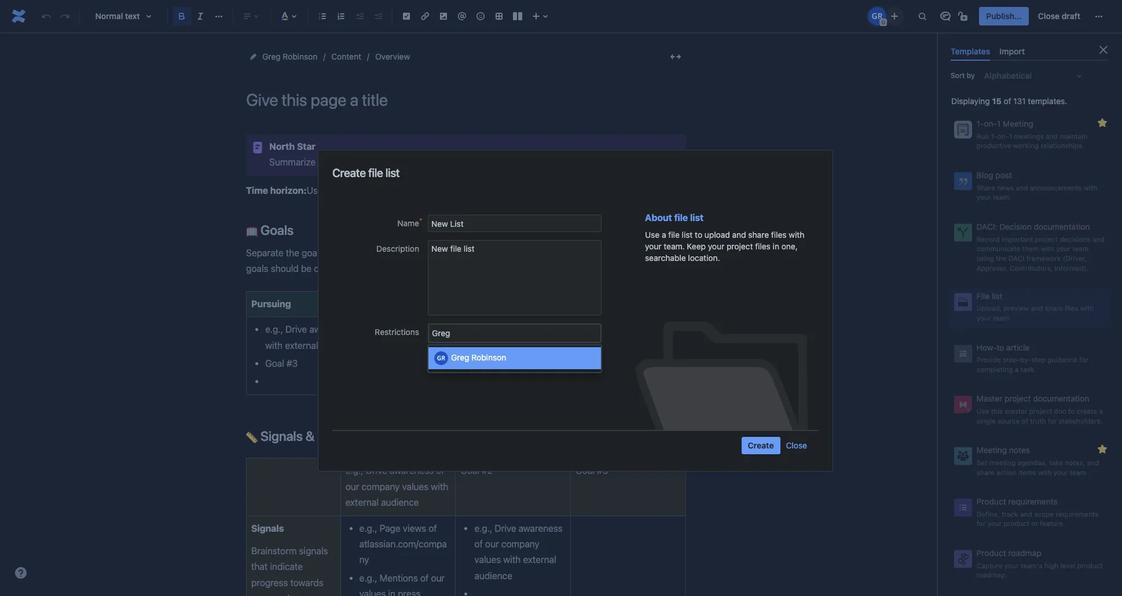 Task type: vqa. For each thing, say whether or not it's contained in the screenshot.
Help Icon
no



Task type: describe. For each thing, give the bounding box(es) containing it.
close for close
[[786, 441, 807, 450]]

list inside "use a file list to upload and share files with your team. keep your project files in one, searchable location."
[[682, 230, 693, 240]]

unstar meeting notes image
[[1095, 443, 1109, 456]]

name
[[397, 218, 419, 228]]

measures
[[317, 428, 374, 444]]

list for about file list
[[690, 212, 704, 223]]

redo ⌘⇧z image
[[58, 9, 72, 23]]

draft
[[1062, 11, 1080, 21]]

publish... button
[[979, 7, 1029, 25]]

Restrictions text field
[[432, 327, 594, 340]]

horizon:
[[270, 185, 307, 196]]

indent tab image
[[371, 9, 385, 23]]

close draft
[[1038, 11, 1080, 21]]

1 horizontal spatial greg robinson
[[451, 352, 506, 362]]

bullet list ⌘⇧8 image
[[316, 9, 329, 23]]

signals & measures
[[258, 428, 374, 444]]

editor toolbar toolbar
[[360, 183, 573, 214]]

action item image
[[399, 9, 413, 23]]

2 your from the left
[[708, 241, 724, 251]]

layouts image
[[511, 9, 525, 23]]

info image
[[365, 185, 379, 199]]

:straight_ruler: image
[[246, 432, 258, 443]]

file inside "use a file list to upload and share files with your team. keep your project files in one, searchable location."
[[668, 230, 680, 240]]

make page full-width image
[[669, 50, 683, 64]]

close link
[[786, 437, 807, 454]]

one,
[[781, 241, 798, 251]]

a
[[662, 230, 666, 240]]

sort
[[951, 71, 965, 80]]

greg robinson link
[[262, 50, 317, 64]]

Give this page a title text field
[[246, 90, 686, 109]]

create file list
[[332, 166, 400, 179]]

overview
[[375, 52, 410, 61]]

about file list
[[645, 212, 704, 223]]

file for create
[[368, 166, 383, 179]]

overview link
[[375, 50, 410, 64]]

star
[[297, 141, 316, 152]]

create for create
[[748, 441, 774, 450]]

by
[[967, 71, 975, 80]]

0 horizontal spatial files
[[755, 241, 771, 251]]

greg robinson image
[[434, 351, 448, 365]]

keep
[[687, 241, 706, 251]]

close draft button
[[1031, 7, 1087, 25]]

about file list link
[[645, 212, 704, 223]]

greg robinson image
[[868, 7, 887, 25]]

north
[[269, 141, 295, 152]]

upload
[[705, 230, 730, 240]]

about
[[645, 212, 672, 223]]

:straight_ruler: image
[[246, 432, 258, 443]]

create for create file list
[[332, 166, 366, 179]]

undo ⌘z image
[[39, 9, 53, 23]]

1 vertical spatial robinson
[[471, 352, 506, 362]]

sort by
[[951, 71, 975, 80]]

description
[[376, 244, 419, 254]]

with
[[789, 230, 804, 240]]



Task type: locate. For each thing, give the bounding box(es) containing it.
use
[[645, 230, 660, 240]]

in
[[773, 241, 779, 251]]

0 horizontal spatial create
[[332, 166, 366, 179]]

create inside "button"
[[748, 441, 774, 450]]

close
[[1038, 11, 1060, 21], [786, 441, 807, 450]]

0 vertical spatial list
[[385, 166, 400, 179]]

publish...
[[986, 11, 1022, 21]]

your down upload
[[708, 241, 724, 251]]

mention image
[[455, 9, 469, 23]]

Title of your file list text field
[[428, 215, 602, 232]]

outdent ⇧tab image
[[353, 9, 366, 23]]

0 horizontal spatial greg robinson
[[262, 52, 317, 61]]

2 vertical spatial list
[[682, 230, 693, 240]]

0 horizontal spatial close
[[786, 441, 807, 450]]

north star
[[269, 141, 316, 152]]

:goal: image
[[246, 226, 258, 238]]

1 your from the left
[[645, 241, 661, 251]]

131
[[1013, 96, 1026, 106]]

to
[[695, 230, 702, 240]]

1 horizontal spatial close
[[1038, 11, 1060, 21]]

greg robinson
[[262, 52, 317, 61], [451, 352, 506, 362]]

file
[[368, 166, 383, 179], [674, 212, 688, 223], [668, 230, 680, 240]]

project
[[727, 241, 753, 251]]

content link
[[331, 50, 361, 64]]

1 vertical spatial files
[[755, 241, 771, 251]]

file up info image
[[368, 166, 383, 179]]

2 vertical spatial file
[[668, 230, 680, 240]]

import
[[999, 46, 1025, 56]]

1 vertical spatial create
[[748, 441, 774, 450]]

italic ⌘i image
[[193, 9, 207, 23]]

1 horizontal spatial greg
[[451, 352, 469, 362]]

0 vertical spatial greg
[[262, 52, 281, 61]]

15
[[992, 96, 1001, 106]]

files up in
[[771, 230, 787, 240]]

1 horizontal spatial your
[[708, 241, 724, 251]]

files
[[771, 230, 787, 240], [755, 241, 771, 251]]

0 horizontal spatial greg
[[262, 52, 281, 61]]

create left close link
[[748, 441, 774, 450]]

create
[[332, 166, 366, 179], [748, 441, 774, 450]]

displaying
[[951, 96, 990, 106]]

tab list
[[946, 42, 1113, 61]]

pursuing
[[251, 299, 291, 309]]

:goal: image
[[246, 226, 258, 238]]

searchable
[[645, 253, 686, 263]]

0 vertical spatial file
[[368, 166, 383, 179]]

file right about
[[674, 212, 688, 223]]

panel note image
[[251, 141, 265, 154]]

0 vertical spatial signals
[[260, 428, 303, 444]]

list up to on the right of the page
[[690, 212, 704, 223]]

team.
[[664, 241, 685, 251]]

files down the share at the right of the page
[[755, 241, 771, 251]]

0 horizontal spatial robinson
[[283, 52, 317, 61]]

0 vertical spatial close
[[1038, 11, 1060, 21]]

1 horizontal spatial create
[[748, 441, 774, 450]]

table image
[[492, 9, 506, 23]]

1 vertical spatial file
[[674, 212, 688, 223]]

&
[[305, 428, 314, 444]]

close left draft
[[1038, 11, 1060, 21]]

0 vertical spatial greg robinson
[[262, 52, 317, 61]]

Main content area, start typing to enter text. text field
[[239, 134, 693, 596]]

greg right greg robinson image
[[451, 352, 469, 362]]

of
[[1004, 96, 1011, 106]]

1 horizontal spatial files
[[771, 230, 787, 240]]

goals
[[258, 223, 294, 238]]

list left to on the right of the page
[[682, 230, 693, 240]]

move this page image
[[248, 52, 258, 61]]

close right 'create' "button"
[[786, 441, 807, 450]]

list
[[385, 166, 400, 179], [690, 212, 704, 223], [682, 230, 693, 240]]

file for about
[[674, 212, 688, 223]]

0 vertical spatial create
[[332, 166, 366, 179]]

0 horizontal spatial your
[[645, 241, 661, 251]]

your
[[645, 241, 661, 251], [708, 241, 724, 251]]

time horizon:
[[246, 185, 307, 196]]

emoji image
[[474, 9, 487, 23]]

1 vertical spatial list
[[690, 212, 704, 223]]

link image
[[418, 9, 432, 23]]

0 vertical spatial files
[[771, 230, 787, 240]]

displaying 15 of 131 templates.
[[951, 96, 1067, 106]]

numbered list ⌘⇧7 image
[[334, 9, 348, 23]]

signals for signals & measures
[[260, 428, 303, 444]]

and
[[732, 230, 746, 240]]

1 vertical spatial greg
[[451, 352, 469, 362]]

robinson down restrictions text field at the bottom
[[471, 352, 506, 362]]

1 vertical spatial close
[[786, 441, 807, 450]]

templates.
[[1028, 96, 1067, 106]]

bold ⌘b image
[[175, 9, 189, 23]]

greg right move this page icon
[[262, 52, 281, 61]]

list up name
[[385, 166, 400, 179]]

1 vertical spatial greg robinson
[[451, 352, 506, 362]]

greg robinson right greg robinson image
[[451, 352, 506, 362]]

confluence image
[[9, 7, 28, 25], [9, 7, 28, 25]]

close inside button
[[1038, 11, 1060, 21]]

signals
[[260, 428, 303, 444], [251, 523, 284, 534]]

robinson down bullet list ⌘⇧8 icon
[[283, 52, 317, 61]]

time
[[246, 185, 268, 196]]

content
[[331, 52, 361, 61]]

1 horizontal spatial robinson
[[471, 352, 506, 362]]

unstar 1-on-1 meeting image
[[1095, 116, 1109, 130]]

share
[[748, 230, 769, 240]]

signals for signals
[[251, 523, 284, 534]]

your down 'use'
[[645, 241, 661, 251]]

add image, video, or file image
[[437, 9, 450, 23]]

0 vertical spatial robinson
[[283, 52, 317, 61]]

close for close draft
[[1038, 11, 1060, 21]]

use a file list to upload and share files with your team. keep your project files in one, searchable location.
[[645, 230, 804, 263]]

greg
[[262, 52, 281, 61], [451, 352, 469, 362]]

file right a
[[668, 230, 680, 240]]

restrictions
[[375, 327, 419, 337]]

Description text field
[[428, 240, 602, 316]]

greg robinson right move this page icon
[[262, 52, 317, 61]]

close templates and import image
[[1097, 43, 1110, 57]]

create button
[[741, 437, 780, 454]]

robinson
[[283, 52, 317, 61], [471, 352, 506, 362]]

1 vertical spatial signals
[[251, 523, 284, 534]]

create up info image
[[332, 166, 366, 179]]

location.
[[688, 253, 720, 263]]

list for create file list
[[385, 166, 400, 179]]

tab list containing templates
[[946, 42, 1113, 61]]

templates
[[951, 46, 990, 56]]



